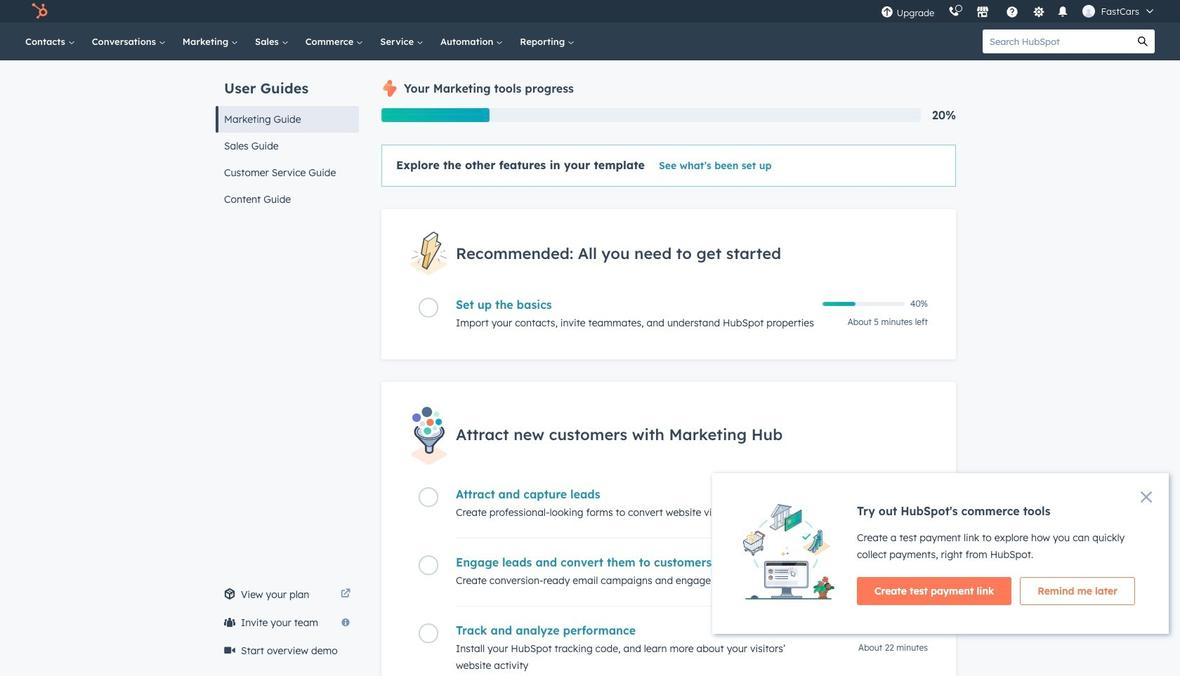 Task type: locate. For each thing, give the bounding box(es) containing it.
[object object] complete progress bar
[[823, 302, 856, 307]]

marketplaces image
[[977, 6, 990, 19]]

progress bar
[[382, 108, 490, 122]]

link opens in a new window image
[[341, 587, 351, 604], [341, 590, 351, 600]]

close image
[[1142, 492, 1153, 503]]

christina overa image
[[1083, 5, 1096, 18]]

menu
[[875, 0, 1164, 22]]



Task type: describe. For each thing, give the bounding box(es) containing it.
Search HubSpot search field
[[983, 30, 1132, 53]]

1 link opens in a new window image from the top
[[341, 587, 351, 604]]

2 link opens in a new window image from the top
[[341, 590, 351, 600]]

user guides element
[[216, 60, 359, 213]]



Task type: vqa. For each thing, say whether or not it's contained in the screenshot.
1st "Link opens in a new window" icon from the top
yes



